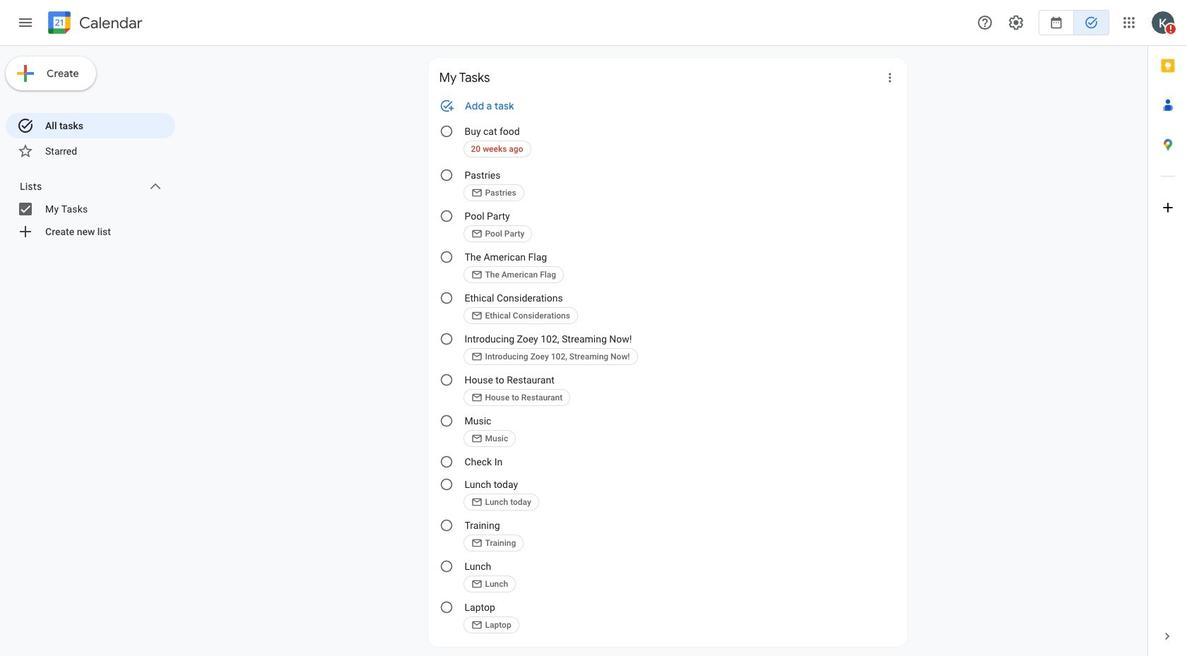 Task type: describe. For each thing, give the bounding box(es) containing it.
tasks sidebar image
[[17, 14, 34, 31]]

support menu image
[[977, 14, 994, 31]]



Task type: vqa. For each thing, say whether or not it's contained in the screenshot.
"Jeremy Miller" tree item
no



Task type: locate. For each thing, give the bounding box(es) containing it.
heading inside calendar "element"
[[76, 14, 143, 31]]

heading
[[76, 14, 143, 31]]

tab list
[[1149, 46, 1188, 617]]

calendar element
[[45, 8, 143, 40]]

settings menu image
[[1008, 14, 1025, 31]]



